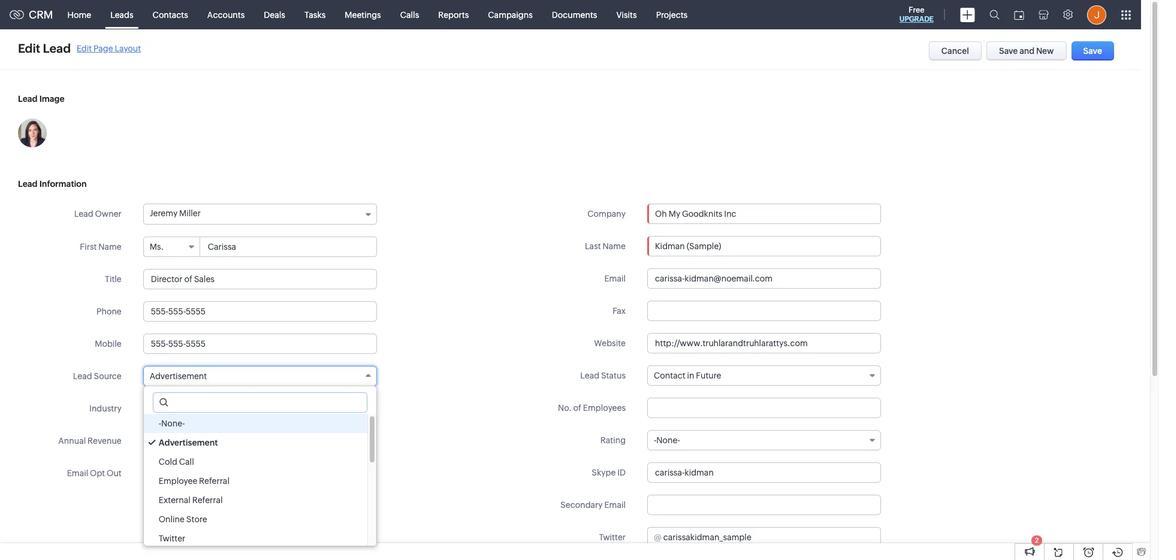 Task type: locate. For each thing, give the bounding box(es) containing it.
0 vertical spatial advertisement
[[150, 372, 207, 381]]

1 horizontal spatial edit
[[77, 43, 92, 53]]

email for email opt out
[[67, 469, 88, 478]]

0 vertical spatial -none-
[[159, 419, 185, 429]]

referral
[[199, 477, 230, 486], [192, 496, 223, 505]]

1 vertical spatial -
[[654, 436, 657, 445]]

1 vertical spatial none-
[[657, 436, 680, 445]]

1 horizontal spatial name
[[603, 242, 626, 251]]

1 vertical spatial advertisement
[[159, 438, 218, 448]]

cold
[[159, 457, 177, 467]]

edit down crm link
[[18, 41, 40, 55]]

phone
[[97, 307, 122, 317]]

lead left source
[[73, 372, 92, 381]]

secondary
[[561, 501, 603, 510]]

contacts
[[153, 10, 188, 19]]

0 horizontal spatial edit
[[18, 41, 40, 55]]

email left "opt"
[[67, 469, 88, 478]]

and
[[1020, 46, 1035, 56]]

ms.
[[150, 242, 164, 252]]

1 horizontal spatial -none-
[[654, 436, 680, 445]]

save for save
[[1084, 46, 1102, 56]]

lead down crm
[[43, 41, 71, 55]]

campaigns link
[[479, 0, 542, 29]]

name right first
[[98, 242, 122, 252]]

lead left owner on the top left of the page
[[74, 209, 93, 219]]

free
[[909, 5, 925, 14]]

None text field
[[648, 204, 881, 224], [647, 236, 881, 257], [201, 237, 376, 257], [143, 334, 377, 354], [153, 393, 367, 412], [157, 432, 376, 451], [647, 463, 881, 483], [648, 204, 881, 224], [647, 236, 881, 257], [201, 237, 376, 257], [143, 334, 377, 354], [153, 393, 367, 412], [157, 432, 376, 451], [647, 463, 881, 483]]

contacts link
[[143, 0, 198, 29]]

layout
[[115, 43, 141, 53]]

email
[[605, 274, 626, 284], [67, 469, 88, 478], [605, 501, 626, 510]]

0 horizontal spatial twitter
[[159, 534, 185, 544]]

save button
[[1072, 41, 1114, 61]]

referral for external referral
[[192, 496, 223, 505]]

-
[[159, 419, 161, 429], [654, 436, 657, 445]]

lead left information
[[18, 179, 38, 189]]

0 vertical spatial email
[[605, 274, 626, 284]]

deals link
[[254, 0, 295, 29]]

projects
[[656, 10, 688, 19]]

twitter
[[599, 533, 626, 543], [159, 534, 185, 544]]

leads
[[110, 10, 133, 19]]

save left and
[[999, 46, 1018, 56]]

- right rating on the right
[[654, 436, 657, 445]]

0 vertical spatial referral
[[199, 477, 230, 486]]

referral inside option
[[192, 496, 223, 505]]

-none- option
[[144, 414, 367, 433]]

contact in future
[[654, 371, 721, 381]]

lead for lead status
[[580, 371, 600, 381]]

first name
[[80, 242, 122, 252]]

none-
[[161, 419, 185, 429], [657, 436, 680, 445]]

0 horizontal spatial -none-
[[159, 419, 185, 429]]

advertisement
[[150, 372, 207, 381], [159, 438, 218, 448]]

lead left status
[[580, 371, 600, 381]]

external referral option
[[144, 491, 367, 510]]

first
[[80, 242, 97, 252]]

deals
[[264, 10, 285, 19]]

website
[[594, 339, 626, 348]]

lead
[[43, 41, 71, 55], [18, 94, 38, 104], [18, 179, 38, 189], [74, 209, 93, 219], [580, 371, 600, 381], [73, 372, 92, 381]]

jeremy
[[150, 209, 178, 218]]

-none- inside option
[[159, 419, 185, 429]]

1 vertical spatial email
[[67, 469, 88, 478]]

edit
[[18, 41, 40, 55], [77, 43, 92, 53]]

last
[[585, 242, 601, 251]]

lead information
[[18, 179, 87, 189]]

save down profile image
[[1084, 46, 1102, 56]]

name
[[603, 242, 626, 251], [98, 242, 122, 252]]

None field
[[648, 204, 881, 224]]

crm
[[29, 8, 53, 21]]

calendar image
[[1014, 10, 1024, 19]]

twitter down secondary email
[[599, 533, 626, 543]]

search image
[[990, 10, 1000, 20]]

name right last at the right top of page
[[603, 242, 626, 251]]

save inside button
[[999, 46, 1018, 56]]

secondary email
[[561, 501, 626, 510]]

save
[[999, 46, 1018, 56], [1084, 46, 1102, 56]]

save inside "button"
[[1084, 46, 1102, 56]]

no.
[[558, 403, 572, 413]]

2
[[1035, 537, 1039, 544]]

advertisement inside field
[[150, 372, 207, 381]]

twitter down online
[[159, 534, 185, 544]]

cancel button
[[929, 41, 982, 61]]

name for last name
[[603, 242, 626, 251]]

tasks link
[[295, 0, 335, 29]]

source
[[94, 372, 122, 381]]

1 horizontal spatial -
[[654, 436, 657, 445]]

-none- up cold
[[159, 419, 185, 429]]

1 horizontal spatial save
[[1084, 46, 1102, 56]]

1 save from the left
[[999, 46, 1018, 56]]

rating
[[600, 436, 626, 445]]

0 horizontal spatial none-
[[161, 419, 185, 429]]

leads link
[[101, 0, 143, 29]]

email down skype id
[[605, 501, 626, 510]]

create menu element
[[953, 0, 983, 29]]

advertisement option
[[144, 433, 367, 453]]

referral inside option
[[199, 477, 230, 486]]

- up cold
[[159, 419, 161, 429]]

none- right rating on the right
[[657, 436, 680, 445]]

2 save from the left
[[1084, 46, 1102, 56]]

1 horizontal spatial none-
[[657, 436, 680, 445]]

tasks
[[304, 10, 326, 19]]

1 vertical spatial referral
[[192, 496, 223, 505]]

annual revenue
[[58, 436, 122, 446]]

future
[[696, 371, 721, 381]]

information
[[39, 179, 87, 189]]

fax
[[613, 306, 626, 316]]

revenue
[[88, 436, 122, 446]]

0 horizontal spatial -
[[159, 419, 161, 429]]

list box
[[144, 414, 376, 549]]

0 horizontal spatial save
[[999, 46, 1018, 56]]

referral up external referral
[[199, 477, 230, 486]]

0 horizontal spatial name
[[98, 242, 122, 252]]

referral up store
[[192, 496, 223, 505]]

Ms. field
[[144, 237, 200, 257]]

1 vertical spatial -none-
[[654, 436, 680, 445]]

0 vertical spatial none-
[[161, 419, 185, 429]]

image
[[39, 94, 65, 104]]

-None- field
[[647, 430, 881, 451]]

save and new button
[[987, 41, 1067, 61]]

none- up cold call on the bottom of page
[[161, 419, 185, 429]]

visits link
[[607, 0, 647, 29]]

None text field
[[647, 269, 881, 289], [143, 269, 377, 290], [647, 301, 881, 321], [143, 302, 377, 322], [647, 333, 881, 354], [647, 398, 881, 418], [647, 495, 881, 516], [664, 528, 881, 547], [647, 269, 881, 289], [143, 269, 377, 290], [647, 301, 881, 321], [143, 302, 377, 322], [647, 333, 881, 354], [647, 398, 881, 418], [647, 495, 881, 516], [664, 528, 881, 547]]

search element
[[983, 0, 1007, 29]]

edit left page
[[77, 43, 92, 53]]

meetings link
[[335, 0, 391, 29]]

0 vertical spatial -
[[159, 419, 161, 429]]

email up fax
[[605, 274, 626, 284]]

online store
[[159, 515, 207, 525]]

-none- right rating on the right
[[654, 436, 680, 445]]

employee referral
[[159, 477, 230, 486]]

-none-
[[159, 419, 185, 429], [654, 436, 680, 445]]

lead status
[[580, 371, 626, 381]]

calls link
[[391, 0, 429, 29]]

-none- inside field
[[654, 436, 680, 445]]

lead left image
[[18, 94, 38, 104]]

twitter inside option
[[159, 534, 185, 544]]



Task type: vqa. For each thing, say whether or not it's contained in the screenshot.
right Save
yes



Task type: describe. For each thing, give the bounding box(es) containing it.
last name
[[585, 242, 626, 251]]

online
[[159, 515, 185, 525]]

- inside field
[[654, 436, 657, 445]]

advertisement inside option
[[159, 438, 218, 448]]

lead for lead information
[[18, 179, 38, 189]]

cancel
[[942, 46, 969, 56]]

lead for lead image
[[18, 94, 38, 104]]

upgrade
[[900, 15, 934, 23]]

visits
[[617, 10, 637, 19]]

page
[[93, 43, 113, 53]]

online store option
[[144, 510, 367, 529]]

2 vertical spatial email
[[605, 501, 626, 510]]

accounts link
[[198, 0, 254, 29]]

profile element
[[1080, 0, 1114, 29]]

edit page layout link
[[77, 43, 141, 53]]

none- inside -none- field
[[657, 436, 680, 445]]

annual
[[58, 436, 86, 446]]

company
[[588, 209, 626, 219]]

save for save and new
[[999, 46, 1018, 56]]

miller
[[179, 209, 201, 218]]

lead for lead source
[[73, 372, 92, 381]]

id
[[618, 468, 626, 478]]

cold call
[[159, 457, 194, 467]]

mobile
[[95, 339, 122, 349]]

image image
[[18, 119, 47, 147]]

no. of employees
[[558, 403, 626, 413]]

crm link
[[10, 8, 53, 21]]

email for email
[[605, 274, 626, 284]]

reports link
[[429, 0, 479, 29]]

profile image
[[1087, 5, 1107, 24]]

lead source
[[73, 372, 122, 381]]

title
[[105, 275, 122, 284]]

external referral
[[159, 496, 223, 505]]

name for first name
[[98, 242, 122, 252]]

lead image
[[18, 94, 65, 104]]

calls
[[400, 10, 419, 19]]

home
[[67, 10, 91, 19]]

home link
[[58, 0, 101, 29]]

in
[[687, 371, 694, 381]]

accounts
[[207, 10, 245, 19]]

employees
[[583, 403, 626, 413]]

jeremy miller
[[150, 209, 201, 218]]

industry
[[89, 404, 122, 414]]

employee
[[159, 477, 197, 486]]

skype id
[[592, 468, 626, 478]]

store
[[186, 515, 207, 525]]

edit inside edit lead edit page layout
[[77, 43, 92, 53]]

list box containing -none-
[[144, 414, 376, 549]]

- inside option
[[159, 419, 161, 429]]

1 horizontal spatial twitter
[[599, 533, 626, 543]]

employee referral option
[[144, 472, 367, 491]]

lead owner
[[74, 209, 122, 219]]

call
[[179, 457, 194, 467]]

reports
[[438, 10, 469, 19]]

cold call option
[[144, 453, 367, 472]]

@
[[654, 533, 662, 543]]

owner
[[95, 209, 122, 219]]

lead for lead owner
[[74, 209, 93, 219]]

edit lead edit page layout
[[18, 41, 141, 55]]

none- inside -none- option
[[161, 419, 185, 429]]

free upgrade
[[900, 5, 934, 23]]

new
[[1036, 46, 1054, 56]]

out
[[107, 469, 122, 478]]

meetings
[[345, 10, 381, 19]]

twitter option
[[144, 529, 367, 549]]

Contact in Future field
[[647, 366, 881, 386]]

contact
[[654, 371, 686, 381]]

external
[[159, 496, 191, 505]]

Advertisement field
[[143, 366, 377, 387]]

status
[[601, 371, 626, 381]]

email opt out
[[67, 469, 122, 478]]

opt
[[90, 469, 105, 478]]

referral for employee referral
[[199, 477, 230, 486]]

skype
[[592, 468, 616, 478]]

documents link
[[542, 0, 607, 29]]

documents
[[552, 10, 597, 19]]

of
[[573, 403, 581, 413]]

save and new
[[999, 46, 1054, 56]]

campaigns
[[488, 10, 533, 19]]

projects link
[[647, 0, 697, 29]]

create menu image
[[960, 7, 975, 22]]



